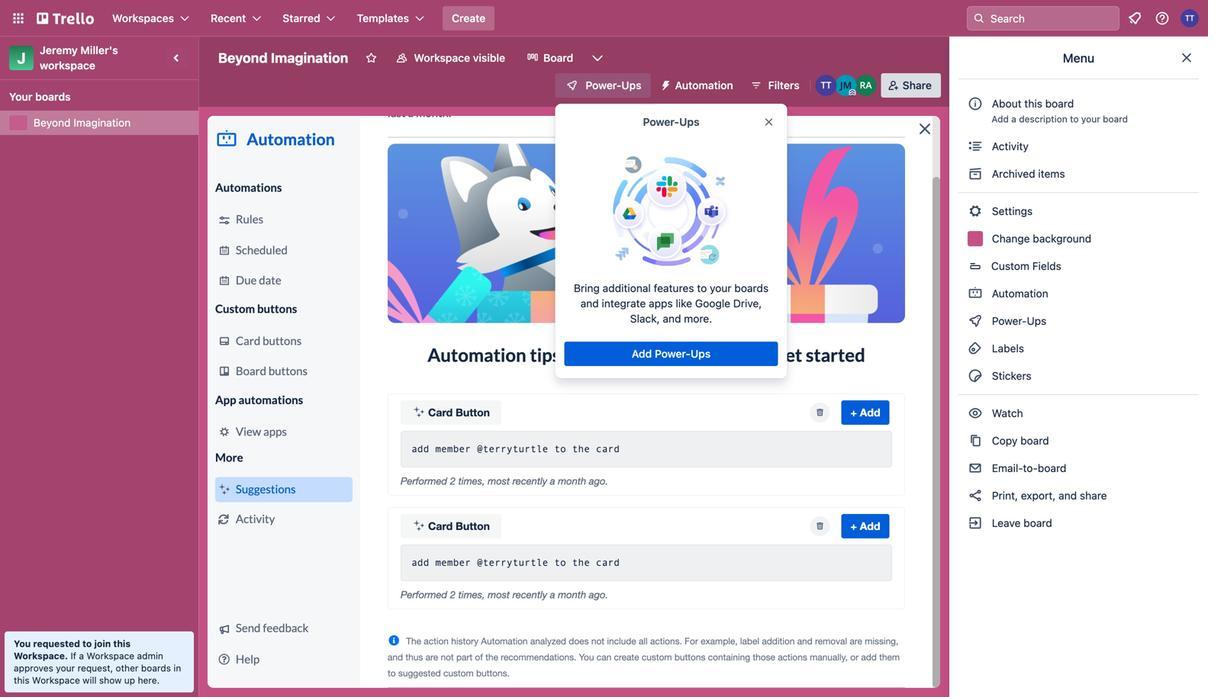 Task type: describe. For each thing, give the bounding box(es) containing it.
copy
[[992, 435, 1018, 447]]

you requested to join this workspace.
[[14, 639, 131, 662]]

change
[[992, 232, 1030, 245]]

sm image for print, export, and share
[[968, 489, 983, 504]]

recent
[[211, 12, 246, 24]]

workspaces button
[[103, 6, 198, 31]]

activity
[[989, 140, 1029, 153]]

board
[[544, 52, 573, 64]]

will
[[83, 676, 97, 686]]

bring
[[574, 282, 600, 295]]

sm image for automation
[[968, 286, 983, 302]]

2 horizontal spatial power-ups
[[989, 315, 1050, 327]]

power- up labels at the right of page
[[992, 315, 1027, 327]]

visible
[[473, 52, 505, 64]]

sm image inside automation button
[[654, 73, 675, 95]]

print, export, and share
[[989, 490, 1107, 502]]

sm image for labels
[[968, 341, 983, 356]]

change background
[[989, 232, 1092, 245]]

features
[[654, 282, 694, 295]]

back to home image
[[37, 6, 94, 31]]

stickers
[[989, 370, 1032, 382]]

board up activity link
[[1103, 114, 1128, 124]]

search image
[[973, 12, 985, 24]]

menu
[[1063, 51, 1095, 65]]

your
[[9, 90, 32, 103]]

power- inside button
[[655, 348, 691, 360]]

description
[[1019, 114, 1068, 124]]

ups down automation button
[[679, 116, 700, 128]]

email-to-board
[[989, 462, 1067, 475]]

add inside about this board add a description to your board
[[992, 114, 1009, 124]]

add inside button
[[632, 348, 652, 360]]

j
[[17, 49, 26, 67]]

share
[[1080, 490, 1107, 502]]

board inside "link"
[[1038, 462, 1067, 475]]

labels
[[989, 342, 1024, 355]]

board up description
[[1046, 97, 1074, 110]]

background
[[1033, 232, 1092, 245]]

jeremy
[[40, 44, 78, 56]]

0 horizontal spatial terry turtle (terryturtle) image
[[816, 75, 837, 96]]

1 vertical spatial automation
[[989, 287, 1049, 300]]

approves
[[14, 663, 53, 674]]

beyond imagination inside beyond imagination link
[[34, 116, 131, 129]]

your inside about this board add a description to your board
[[1081, 114, 1101, 124]]

0 vertical spatial boards
[[35, 90, 71, 103]]

jeremy miller's workspace
[[40, 44, 121, 72]]

leave
[[992, 517, 1021, 530]]

if a workspace admin approves your request, other boards in this workspace will show up here.
[[14, 651, 181, 686]]

workspace.
[[14, 651, 68, 662]]

board link
[[518, 46, 583, 70]]

drive,
[[733, 297, 762, 310]]

activity link
[[959, 134, 1199, 159]]

print,
[[992, 490, 1018, 502]]

1 vertical spatial imagination
[[74, 116, 131, 129]]

email-to-board link
[[959, 456, 1199, 481]]

add power-ups button
[[564, 342, 778, 366]]

sm image for settings
[[968, 204, 983, 219]]

print, export, and share link
[[959, 484, 1199, 508]]

customize views image
[[590, 50, 605, 66]]

leave board
[[989, 517, 1052, 530]]

archived items link
[[959, 162, 1199, 186]]

create button
[[443, 6, 495, 31]]

open information menu image
[[1155, 11, 1170, 26]]

workspace visible button
[[387, 46, 515, 70]]

up
[[124, 676, 135, 686]]

power-ups link
[[959, 309, 1199, 334]]

sm image for power-ups
[[968, 314, 983, 329]]

watch link
[[959, 402, 1199, 426]]

more.
[[684, 313, 712, 325]]

recent button
[[202, 6, 270, 31]]

workspace visible
[[414, 52, 505, 64]]

a inside if a workspace admin approves your request, other boards in this workspace will show up here.
[[79, 651, 84, 662]]

show
[[99, 676, 122, 686]]

in
[[174, 663, 181, 674]]

if
[[71, 651, 76, 662]]

fields
[[1033, 260, 1062, 273]]

stickers link
[[959, 364, 1199, 389]]

watch
[[989, 407, 1026, 420]]

boards inside if a workspace admin approves your request, other boards in this workspace will show up here.
[[141, 663, 171, 674]]

power-ups button
[[555, 73, 651, 98]]

terry turtle (terryturtle) image inside primary element
[[1181, 9, 1199, 27]]

copy board link
[[959, 429, 1199, 453]]

to inside the you requested to join this workspace.
[[82, 639, 92, 650]]

custom
[[992, 260, 1030, 273]]

labels link
[[959, 337, 1199, 361]]

close popover image
[[763, 116, 775, 128]]

settings link
[[959, 199, 1199, 224]]

share
[[903, 79, 932, 92]]

custom fields button
[[959, 254, 1199, 279]]

automation link
[[959, 282, 1199, 306]]

board down the export,
[[1024, 517, 1052, 530]]

leave board link
[[959, 511, 1199, 536]]

sm image for activity
[[968, 139, 983, 154]]

like
[[676, 297, 692, 310]]

no enabled plugins icon image
[[609, 156, 734, 268]]

templates
[[357, 12, 409, 24]]

ups inside button
[[691, 348, 711, 360]]

power- inside button
[[586, 79, 622, 92]]

a inside about this board add a description to your board
[[1012, 114, 1017, 124]]



Task type: locate. For each thing, give the bounding box(es) containing it.
0 horizontal spatial this
[[14, 676, 30, 686]]

about
[[992, 97, 1022, 110]]

ups inside button
[[622, 79, 642, 92]]

ups down more.
[[691, 348, 711, 360]]

request,
[[78, 663, 113, 674]]

1 vertical spatial terry turtle (terryturtle) image
[[816, 75, 837, 96]]

archived items
[[989, 168, 1065, 180]]

6 sm image from the top
[[968, 489, 983, 504]]

board
[[1046, 97, 1074, 110], [1103, 114, 1128, 124], [1021, 435, 1049, 447], [1038, 462, 1067, 475], [1024, 517, 1052, 530]]

2 horizontal spatial workspace
[[414, 52, 470, 64]]

boards inside the bring additional features to your boards and integrate apps like google drive, slack, and more.
[[735, 282, 769, 295]]

1 horizontal spatial a
[[1012, 114, 1017, 124]]

sm image inside labels link
[[968, 341, 983, 356]]

sm image for email-to-board
[[968, 461, 983, 476]]

power- down automation button
[[643, 116, 679, 128]]

custom fields
[[992, 260, 1062, 273]]

7 sm image from the top
[[968, 516, 983, 531]]

automation down custom fields in the right top of the page
[[989, 287, 1049, 300]]

0 vertical spatial automation
[[675, 79, 733, 92]]

integrate
[[602, 297, 646, 310]]

0 horizontal spatial automation
[[675, 79, 733, 92]]

this inside if a workspace admin approves your request, other boards in this workspace will show up here.
[[14, 676, 30, 686]]

0 horizontal spatial add
[[632, 348, 652, 360]]

sm image right power-ups button
[[654, 73, 675, 95]]

your up activity link
[[1081, 114, 1101, 124]]

boards
[[35, 90, 71, 103], [735, 282, 769, 295], [141, 663, 171, 674]]

add down about
[[992, 114, 1009, 124]]

additional
[[603, 282, 651, 295]]

1 horizontal spatial power-ups
[[643, 116, 700, 128]]

this right join
[[113, 639, 131, 650]]

this inside the you requested to join this workspace.
[[113, 639, 131, 650]]

beyond imagination inside board name text box
[[218, 50, 348, 66]]

1 horizontal spatial beyond imagination
[[218, 50, 348, 66]]

and down 'apps'
[[663, 313, 681, 325]]

2 horizontal spatial boards
[[735, 282, 769, 295]]

other
[[116, 663, 139, 674]]

jeremy miller (jeremymiller198) image
[[836, 75, 857, 96]]

0 vertical spatial this
[[1025, 97, 1043, 110]]

1 horizontal spatial your
[[710, 282, 732, 295]]

beyond imagination link
[[34, 115, 189, 131]]

beyond imagination down your boards with 1 items element
[[34, 116, 131, 129]]

workspace
[[414, 52, 470, 64], [87, 651, 134, 662], [32, 676, 80, 686]]

sm image inside watch link
[[968, 406, 983, 421]]

to up google
[[697, 282, 707, 295]]

imagination
[[271, 50, 348, 66], [74, 116, 131, 129]]

automation inside button
[[675, 79, 733, 92]]

copy board
[[989, 435, 1049, 447]]

workspaces
[[112, 12, 174, 24]]

1 horizontal spatial and
[[663, 313, 681, 325]]

3 sm image from the top
[[968, 369, 983, 384]]

0 notifications image
[[1126, 9, 1144, 27]]

1 vertical spatial power-ups
[[643, 116, 700, 128]]

imagination down your boards with 1 items element
[[74, 116, 131, 129]]

2 horizontal spatial and
[[1059, 490, 1077, 502]]

0 horizontal spatial workspace
[[32, 676, 80, 686]]

2 vertical spatial this
[[14, 676, 30, 686]]

1 horizontal spatial add
[[992, 114, 1009, 124]]

0 vertical spatial beyond imagination
[[218, 50, 348, 66]]

a right if
[[79, 651, 84, 662]]

your up google
[[710, 282, 732, 295]]

power-ups up labels at the right of page
[[989, 315, 1050, 327]]

beyond inside board name text box
[[218, 50, 268, 66]]

your boards with 1 items element
[[9, 88, 182, 106]]

sm image for copy board
[[968, 434, 983, 449]]

0 horizontal spatial beyond
[[34, 116, 71, 129]]

sm image inside automation link
[[968, 286, 983, 302]]

sm image inside settings link
[[968, 204, 983, 219]]

2 horizontal spatial this
[[1025, 97, 1043, 110]]

2 vertical spatial power-ups
[[989, 315, 1050, 327]]

workspace navigation collapse icon image
[[166, 47, 188, 69]]

automation button
[[654, 73, 743, 98]]

sm image for archived items
[[968, 166, 983, 182]]

5 sm image from the top
[[968, 461, 983, 476]]

slack,
[[630, 313, 660, 325]]

ruby anderson (rubyanderson7) image
[[855, 75, 877, 96]]

boards right your
[[35, 90, 71, 103]]

filters
[[768, 79, 800, 92]]

1 vertical spatial to
[[697, 282, 707, 295]]

sm image for watch
[[968, 406, 983, 421]]

0 vertical spatial your
[[1081, 114, 1101, 124]]

sm image inside leave board link
[[968, 516, 983, 531]]

1 vertical spatial and
[[663, 313, 681, 325]]

1 vertical spatial a
[[79, 651, 84, 662]]

sm image for stickers
[[968, 369, 983, 384]]

1 horizontal spatial imagination
[[271, 50, 348, 66]]

automation
[[675, 79, 733, 92], [989, 287, 1049, 300]]

0 vertical spatial to
[[1070, 114, 1079, 124]]

1 vertical spatial boards
[[735, 282, 769, 295]]

0 horizontal spatial boards
[[35, 90, 71, 103]]

0 horizontal spatial power-ups
[[586, 79, 642, 92]]

and
[[581, 297, 599, 310], [663, 313, 681, 325], [1059, 490, 1077, 502]]

0 horizontal spatial your
[[56, 663, 75, 674]]

2 horizontal spatial your
[[1081, 114, 1101, 124]]

change background link
[[959, 227, 1199, 251]]

sm image left labels at the right of page
[[968, 341, 983, 356]]

workspace
[[40, 59, 95, 72]]

power-
[[586, 79, 622, 92], [643, 116, 679, 128], [992, 315, 1027, 327], [655, 348, 691, 360]]

power-ups
[[586, 79, 642, 92], [643, 116, 700, 128], [989, 315, 1050, 327]]

0 horizontal spatial and
[[581, 297, 599, 310]]

sm image
[[654, 73, 675, 95], [968, 139, 983, 154], [968, 166, 983, 182], [968, 204, 983, 219], [968, 341, 983, 356], [968, 406, 983, 421]]

star or unstar board image
[[365, 52, 377, 64]]

apps
[[649, 297, 673, 310]]

google
[[695, 297, 731, 310]]

settings
[[989, 205, 1033, 218]]

sm image inside copy board link
[[968, 434, 983, 449]]

add power-ups
[[632, 348, 711, 360]]

beyond down recent popup button
[[218, 50, 268, 66]]

and down bring
[[581, 297, 599, 310]]

share button
[[881, 73, 941, 98]]

1 sm image from the top
[[968, 286, 983, 302]]

sm image left archived
[[968, 166, 983, 182]]

beyond imagination down starred
[[218, 50, 348, 66]]

power- down the customize views icon
[[586, 79, 622, 92]]

imagination down "starred" 'popup button' on the left top of the page
[[271, 50, 348, 66]]

1 horizontal spatial beyond
[[218, 50, 268, 66]]

about this board add a description to your board
[[992, 97, 1128, 124]]

1 vertical spatial beyond imagination
[[34, 116, 131, 129]]

create
[[452, 12, 486, 24]]

2 sm image from the top
[[968, 314, 983, 329]]

1 horizontal spatial automation
[[989, 287, 1049, 300]]

sm image inside activity link
[[968, 139, 983, 154]]

join
[[94, 639, 111, 650]]

terry turtle (terryturtle) image left this member is an admin of this board. icon
[[816, 75, 837, 96]]

filters button
[[746, 73, 804, 98]]

email-
[[992, 462, 1023, 475]]

ups left automation button
[[622, 79, 642, 92]]

1 horizontal spatial terry turtle (terryturtle) image
[[1181, 9, 1199, 27]]

items
[[1038, 168, 1065, 180]]

0 vertical spatial power-ups
[[586, 79, 642, 92]]

boards down admin at the bottom of the page
[[141, 663, 171, 674]]

1 horizontal spatial workspace
[[87, 651, 134, 662]]

power-ups down automation button
[[643, 116, 700, 128]]

templates button
[[348, 6, 434, 31]]

sm image inside 'stickers' link
[[968, 369, 983, 384]]

workspace left visible
[[414, 52, 470, 64]]

1 vertical spatial your
[[710, 282, 732, 295]]

you
[[14, 639, 31, 650]]

sm image inside archived items link
[[968, 166, 983, 182]]

and inside print, export, and share link
[[1059, 490, 1077, 502]]

terry turtle (terryturtle) image right open information menu image
[[1181, 9, 1199, 27]]

ups down automation link
[[1027, 315, 1047, 327]]

imagination inside board name text box
[[271, 50, 348, 66]]

bring additional features to your boards and integrate apps like google drive, slack, and more.
[[574, 282, 769, 325]]

miller's
[[80, 44, 118, 56]]

archived
[[992, 168, 1036, 180]]

terry turtle (terryturtle) image
[[1181, 9, 1199, 27], [816, 75, 837, 96]]

your inside if a workspace admin approves your request, other boards in this workspace will show up here.
[[56, 663, 75, 674]]

0 horizontal spatial beyond imagination
[[34, 116, 131, 129]]

this member is an admin of this board. image
[[849, 89, 856, 96]]

1 vertical spatial workspace
[[87, 651, 134, 662]]

2 vertical spatial boards
[[141, 663, 171, 674]]

sm image left activity
[[968, 139, 983, 154]]

your inside the bring additional features to your boards and integrate apps like google drive, slack, and more.
[[710, 282, 732, 295]]

this down approves
[[14, 676, 30, 686]]

power-ups down the customize views icon
[[586, 79, 642, 92]]

Search field
[[985, 7, 1119, 30]]

workspace down join
[[87, 651, 134, 662]]

2 vertical spatial to
[[82, 639, 92, 650]]

0 vertical spatial imagination
[[271, 50, 348, 66]]

1 vertical spatial beyond
[[34, 116, 71, 129]]

starred
[[283, 12, 320, 24]]

sm image left watch
[[968, 406, 983, 421]]

requested
[[33, 639, 80, 650]]

to up activity link
[[1070, 114, 1079, 124]]

0 vertical spatial a
[[1012, 114, 1017, 124]]

1 horizontal spatial this
[[113, 639, 131, 650]]

power- down more.
[[655, 348, 691, 360]]

sm image left settings
[[968, 204, 983, 219]]

this up description
[[1025, 97, 1043, 110]]

sm image
[[968, 286, 983, 302], [968, 314, 983, 329], [968, 369, 983, 384], [968, 434, 983, 449], [968, 461, 983, 476], [968, 489, 983, 504], [968, 516, 983, 531]]

ups
[[622, 79, 642, 92], [679, 116, 700, 128], [1027, 315, 1047, 327], [691, 348, 711, 360]]

to
[[1070, 114, 1079, 124], [697, 282, 707, 295], [82, 639, 92, 650]]

starred button
[[273, 6, 345, 31]]

2 vertical spatial workspace
[[32, 676, 80, 686]]

board up print, export, and share
[[1038, 462, 1067, 475]]

workspace down approves
[[32, 676, 80, 686]]

automation left the filters button
[[675, 79, 733, 92]]

your
[[1081, 114, 1101, 124], [710, 282, 732, 295], [56, 663, 75, 674]]

power-ups inside button
[[586, 79, 642, 92]]

workspace inside button
[[414, 52, 470, 64]]

to inside about this board add a description to your board
[[1070, 114, 1079, 124]]

Board name text field
[[211, 46, 356, 70]]

0 vertical spatial and
[[581, 297, 599, 310]]

beyond
[[218, 50, 268, 66], [34, 116, 71, 129]]

to left join
[[82, 639, 92, 650]]

1 horizontal spatial to
[[697, 282, 707, 295]]

add
[[992, 114, 1009, 124], [632, 348, 652, 360]]

sm image for leave board
[[968, 516, 983, 531]]

0 vertical spatial beyond
[[218, 50, 268, 66]]

0 horizontal spatial to
[[82, 639, 92, 650]]

sm image inside power-ups link
[[968, 314, 983, 329]]

and left 'share'
[[1059, 490, 1077, 502]]

2 vertical spatial and
[[1059, 490, 1077, 502]]

1 vertical spatial this
[[113, 639, 131, 650]]

to-
[[1023, 462, 1038, 475]]

1 vertical spatial add
[[632, 348, 652, 360]]

your boards
[[9, 90, 71, 103]]

to inside the bring additional features to your boards and integrate apps like google drive, slack, and more.
[[697, 282, 707, 295]]

your down if
[[56, 663, 75, 674]]

0 vertical spatial workspace
[[414, 52, 470, 64]]

this inside about this board add a description to your board
[[1025, 97, 1043, 110]]

add down slack,
[[632, 348, 652, 360]]

a down about
[[1012, 114, 1017, 124]]

board up to-
[[1021, 435, 1049, 447]]

sm image inside email-to-board "link"
[[968, 461, 983, 476]]

2 horizontal spatial to
[[1070, 114, 1079, 124]]

4 sm image from the top
[[968, 434, 983, 449]]

here.
[[138, 676, 160, 686]]

sm image inside print, export, and share link
[[968, 489, 983, 504]]

0 horizontal spatial imagination
[[74, 116, 131, 129]]

a
[[1012, 114, 1017, 124], [79, 651, 84, 662]]

boards up drive,
[[735, 282, 769, 295]]

2 vertical spatial your
[[56, 663, 75, 674]]

primary element
[[0, 0, 1208, 37]]

beyond down your boards
[[34, 116, 71, 129]]

1 horizontal spatial boards
[[141, 663, 171, 674]]

export,
[[1021, 490, 1056, 502]]

0 vertical spatial add
[[992, 114, 1009, 124]]

0 horizontal spatial a
[[79, 651, 84, 662]]

admin
[[137, 651, 163, 662]]

beyond imagination
[[218, 50, 348, 66], [34, 116, 131, 129]]

0 vertical spatial terry turtle (terryturtle) image
[[1181, 9, 1199, 27]]



Task type: vqa. For each thing, say whether or not it's contained in the screenshot.
bottom on
no



